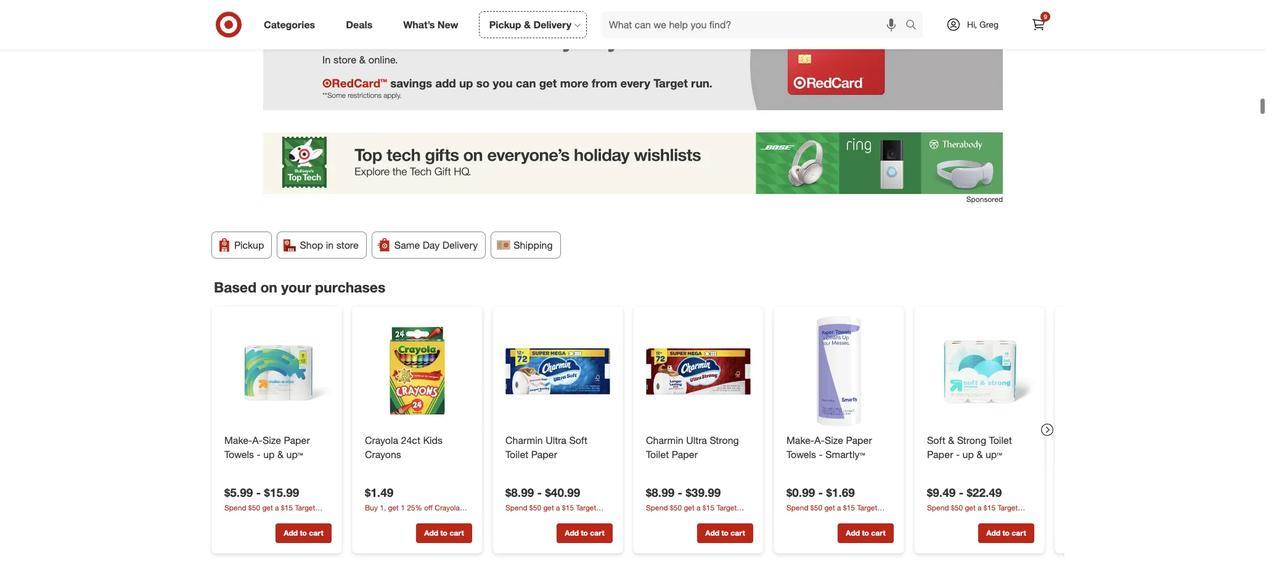 Task type: locate. For each thing, give the bounding box(es) containing it.
0 horizontal spatial a-
[[252, 435, 263, 447]]

add to cart down the $9.49 - $22.49 spend $50 get a $15 target giftcard on select home care
[[987, 529, 1027, 539]]

2 $8.99 from the left
[[646, 486, 675, 500]]

1 horizontal spatial a
[[838, 504, 842, 513]]

a- for $0.99
[[815, 435, 825, 447]]

select down $1.69
[[827, 514, 847, 524]]

what's new link
[[393, 11, 474, 38]]

4 add from the left
[[706, 529, 720, 539]]

1 horizontal spatial giftcard
[[787, 514, 815, 524]]

strong inside charmin ultra strong toilet paper
[[710, 435, 739, 447]]

2 home from the left
[[849, 514, 868, 524]]

home
[[287, 514, 306, 524], [849, 514, 868, 524], [990, 514, 1009, 524]]

apply.
[[384, 91, 401, 100]]

& inside pickup & delivery 'link'
[[524, 18, 531, 31]]

towels up "$0.99"
[[787, 449, 817, 461]]

0 horizontal spatial $15
[[281, 504, 293, 513]]

add to cart button down $5.99 - $15.99 spend $50 get a $15 target giftcard on select home care
[[276, 525, 332, 544]]

make-a-size paper towels - smartly™
[[787, 435, 873, 461]]

up™ up $15.99
[[287, 449, 303, 461]]

get for $5.99 - $15.99
[[262, 504, 273, 513]]

toilet inside 'charmin ultra soft toilet paper'
[[506, 449, 529, 461]]

toilet
[[990, 435, 1013, 447], [506, 449, 529, 461], [646, 449, 669, 461]]

up inside make-a-size paper towels - up & up™
[[263, 449, 275, 461]]

up™ inside soft & strong toilet paper - up & up™
[[986, 449, 1003, 461]]

0 vertical spatial store
[[334, 54, 357, 66]]

home inside $0.99 - $1.69 spend $50 get a $15 target giftcard on select home care
[[849, 514, 868, 524]]

giftcard down "$0.99"
[[787, 514, 815, 524]]

up up $22.49
[[963, 449, 974, 461]]

charmin up $8.99 - $39.99
[[646, 435, 684, 447]]

1 cart from the left
[[309, 529, 324, 539]]

soft
[[570, 435, 588, 447], [928, 435, 946, 447]]

add down the $40.99
[[565, 529, 579, 539]]

spend down "$9.49"
[[928, 504, 949, 513]]

ultra up the $40.99
[[546, 435, 567, 447]]

make- inside make-a-size paper towels - smartly™
[[787, 435, 815, 447]]

get down $15.99
[[262, 504, 273, 513]]

a inside $0.99 - $1.69 spend $50 get a $15 target giftcard on select home care
[[838, 504, 842, 513]]

every
[[621, 76, 651, 90]]

0 horizontal spatial toilet
[[506, 449, 529, 461]]

1 horizontal spatial spend
[[787, 504, 809, 513]]

1 spend $50 get a $15 target giftcard on select home care button from the left
[[224, 503, 332, 524]]

get down $22.49
[[965, 504, 976, 513]]

3 care from the left
[[1011, 514, 1025, 524]]

crayola
[[365, 435, 398, 447], [435, 504, 460, 513]]

home down $15.99
[[287, 514, 306, 524]]

6 add to cart from the left
[[987, 529, 1027, 539]]

$5.99
[[224, 486, 253, 500]]

1 vertical spatial delivery
[[443, 239, 478, 252]]

1 horizontal spatial up™
[[986, 449, 1003, 461]]

cart for $8.99 - $39.99
[[731, 529, 745, 539]]

target down $22.49
[[998, 504, 1018, 513]]

1 horizontal spatial $15
[[844, 504, 855, 513]]

0 horizontal spatial care
[[308, 514, 322, 524]]

pickup for pickup
[[234, 239, 264, 252]]

on for $0.99
[[817, 514, 825, 524]]

charmin ultra soft toilet paper image
[[503, 317, 613, 427], [503, 317, 613, 427]]

$15 down $1.69
[[844, 504, 855, 513]]

3 home from the left
[[990, 514, 1009, 524]]

get right can
[[539, 76, 557, 90]]

1 vertical spatial pickup
[[234, 239, 264, 252]]

size for $15.99
[[263, 435, 281, 447]]

what's
[[404, 18, 435, 31]]

up up $15.99
[[263, 449, 275, 461]]

every
[[517, 27, 574, 53]]

0 vertical spatial delivery
[[534, 18, 572, 31]]

crayola inside $1.49 buy 1, get 1 25% off crayola items
[[435, 504, 460, 513]]

$50 down "$0.99"
[[811, 504, 823, 513]]

$15 down $22.49
[[984, 504, 996, 513]]

$9.49 - $22.49 spend $50 get a $15 target giftcard on select home care
[[928, 486, 1025, 524]]

add for $8.99 - $40.99
[[565, 529, 579, 539]]

1 spend from the left
[[224, 504, 246, 513]]

3 spend from the left
[[928, 504, 949, 513]]

$9.49
[[928, 486, 956, 500]]

a- inside make-a-size paper towels - smartly™
[[815, 435, 825, 447]]

$15 inside $5.99 - $15.99 spend $50 get a $15 target giftcard on select home care
[[281, 504, 293, 513]]

0 horizontal spatial charmin
[[506, 435, 543, 447]]

0 horizontal spatial size
[[263, 435, 281, 447]]

on inside $0.99 - $1.69 spend $50 get a $15 target giftcard on select home care
[[817, 514, 825, 524]]

up inside soft & strong toilet paper - up & up™
[[963, 449, 974, 461]]

add to cart button for $0.99 - $1.69
[[838, 525, 894, 544]]

delivery right day
[[443, 239, 478, 252]]

spend for $5.99 - $15.99
[[224, 504, 246, 513]]

strong up "$39.99"
[[710, 435, 739, 447]]

2 select from the left
[[827, 514, 847, 524]]

target inside $5.99 - $15.99 spend $50 get a $15 target giftcard on select home care
[[295, 504, 315, 513]]

add to cart for $8.99 - $39.99
[[706, 529, 745, 539]]

crayola 24ct kids crayons image
[[363, 317, 472, 427], [363, 317, 472, 427]]

1 horizontal spatial toilet
[[646, 449, 669, 461]]

$8.99 for $8.99 - $39.99
[[646, 486, 675, 500]]

giftcard inside $5.99 - $15.99 spend $50 get a $15 target giftcard on select home care
[[224, 514, 253, 524]]

new
[[438, 18, 459, 31]]

2 horizontal spatial toilet
[[990, 435, 1013, 447]]

1 care from the left
[[308, 514, 322, 524]]

add to cart button down $0.99 - $1.69 spend $50 get a $15 target giftcard on select home care
[[838, 525, 894, 544]]

$50 inside $0.99 - $1.69 spend $50 get a $15 target giftcard on select home care
[[811, 504, 823, 513]]

paper inside charmin ultra strong toilet paper
[[672, 449, 698, 461]]

a inside $5.99 - $15.99 spend $50 get a $15 target giftcard on select home care
[[275, 504, 279, 513]]

target inside the $9.49 - $22.49 spend $50 get a $15 target giftcard on select home care
[[998, 504, 1018, 513]]

3 $50 from the left
[[952, 504, 963, 513]]

charmin for $8.99 - $39.99
[[646, 435, 684, 447]]

store inside button
[[337, 239, 359, 252]]

deals
[[346, 18, 373, 31]]

1 home from the left
[[287, 514, 306, 524]]

get inside the $9.49 - $22.49 spend $50 get a $15 target giftcard on select home care
[[965, 504, 976, 513]]

& up "$9.49"
[[949, 435, 955, 447]]

1 $50 from the left
[[248, 504, 260, 513]]

target for $0.99 - $1.69
[[858, 504, 878, 513]]

spend down "$0.99"
[[787, 504, 809, 513]]

1 charmin from the left
[[506, 435, 543, 447]]

up™
[[287, 449, 303, 461], [986, 449, 1003, 461]]

0 horizontal spatial ultra
[[546, 435, 567, 447]]

0 horizontal spatial giftcard
[[224, 514, 253, 524]]

1 horizontal spatial size
[[825, 435, 844, 447]]

0 vertical spatial crayola
[[365, 435, 398, 447]]

add down buy 1, get 1 25% off crayola items button
[[425, 529, 439, 539]]

on inside $5.99 - $15.99 spend $50 get a $15 target giftcard on select home care
[[255, 514, 263, 524]]

make-a-size paper towels - up & up™
[[224, 435, 310, 461]]

toilet up $8.99 - $40.99
[[506, 449, 529, 461]]

make-a-size paper towels - up & up™ link
[[224, 434, 329, 462]]

- inside make-a-size paper towels - up & up™
[[257, 449, 261, 461]]

select down $22.49
[[968, 514, 988, 524]]

pickup inside button
[[234, 239, 264, 252]]

spend
[[224, 504, 246, 513], [787, 504, 809, 513], [928, 504, 949, 513]]

2 care from the left
[[870, 514, 885, 524]]

toilet inside charmin ultra strong toilet paper
[[646, 449, 669, 461]]

ultra
[[546, 435, 567, 447], [687, 435, 707, 447]]

ultra inside charmin ultra strong toilet paper
[[687, 435, 707, 447]]

$50 inside $5.99 - $15.99 spend $50 get a $15 target giftcard on select home care
[[248, 504, 260, 513]]

2 spend from the left
[[787, 504, 809, 513]]

1 ultra from the left
[[546, 435, 567, 447]]

up
[[459, 76, 473, 90], [263, 449, 275, 461], [963, 449, 974, 461]]

crayola inside 'crayola 24ct kids crayons'
[[365, 435, 398, 447]]

$50 down "$9.49"
[[952, 504, 963, 513]]

spend $50 get a $15 target giftcard on select home care button down $15.99
[[224, 503, 332, 524]]

4 add to cart button from the left
[[698, 525, 754, 544]]

& right more
[[524, 18, 531, 31]]

more
[[458, 27, 511, 53]]

3 a from the left
[[978, 504, 982, 513]]

1 soft from the left
[[570, 435, 588, 447]]

1 giftcard from the left
[[224, 514, 253, 524]]

add to cart
[[284, 529, 324, 539], [425, 529, 464, 539], [565, 529, 605, 539], [706, 529, 745, 539], [846, 529, 886, 539], [987, 529, 1027, 539]]

2 horizontal spatial select
[[968, 514, 988, 524]]

a- up "$0.99"
[[815, 435, 825, 447]]

2 add to cart from the left
[[425, 529, 464, 539]]

2 horizontal spatial spend $50 get a $15 target giftcard on select home care button
[[928, 503, 1035, 524]]

2 soft from the left
[[928, 435, 946, 447]]

shop in store button
[[277, 232, 367, 259]]

paper for $9.49 - $22.49
[[928, 449, 954, 461]]

$15
[[281, 504, 293, 513], [844, 504, 855, 513], [984, 504, 996, 513]]

add to cart button for $8.99 - $40.99
[[557, 525, 613, 544]]

your
[[281, 279, 311, 296]]

1 towels from the left
[[224, 449, 254, 461]]

giftcard inside $0.99 - $1.69 spend $50 get a $15 target giftcard on select home care
[[787, 514, 815, 524]]

get inside $5.99 - $15.99 spend $50 get a $15 target giftcard on select home care
[[262, 504, 273, 513]]

3 $15 from the left
[[984, 504, 996, 513]]

spend inside $0.99 - $1.69 spend $50 get a $15 target giftcard on select home care
[[787, 504, 809, 513]]

2 towels from the left
[[787, 449, 817, 461]]

- left the $40.99
[[538, 486, 542, 500]]

0 horizontal spatial up
[[263, 449, 275, 461]]

4 to from the left
[[722, 529, 729, 539]]

day.**
[[580, 27, 640, 53]]

0 horizontal spatial spend
[[224, 504, 246, 513]]

0 horizontal spatial home
[[287, 514, 306, 524]]

$40.99
[[546, 486, 581, 500]]

2 strong from the left
[[958, 435, 987, 447]]

- right $5.99
[[256, 486, 261, 500]]

3 add to cart button from the left
[[557, 525, 613, 544]]

2 horizontal spatial home
[[990, 514, 1009, 524]]

home inside the $9.49 - $22.49 spend $50 get a $15 target giftcard on select home care
[[990, 514, 1009, 524]]

giftcard inside the $9.49 - $22.49 spend $50 get a $15 target giftcard on select home care
[[928, 514, 956, 524]]

strong inside soft & strong toilet paper - up & up™
[[958, 435, 987, 447]]

a down $15.99
[[275, 504, 279, 513]]

3 to from the left
[[581, 529, 588, 539]]

3 add from the left
[[565, 529, 579, 539]]

on inside the $9.49 - $22.49 spend $50 get a $15 target giftcard on select home care
[[958, 514, 966, 524]]

buy 1, get 1 25% off crayola items button
[[365, 503, 472, 524]]

$50 inside the $9.49 - $22.49 spend $50 get a $15 target giftcard on select home care
[[952, 504, 963, 513]]

same
[[395, 239, 420, 252]]

crayola 24ct kids crayons
[[365, 435, 443, 461]]

soft up "$9.49"
[[928, 435, 946, 447]]

add to cart button down the $9.49 - $22.49 spend $50 get a $15 target giftcard on select home care
[[979, 525, 1035, 544]]

charmin up $8.99 - $40.99
[[506, 435, 543, 447]]

2 horizontal spatial $15
[[984, 504, 996, 513]]

0 horizontal spatial towels
[[224, 449, 254, 461]]

giftcard down "$9.49"
[[928, 514, 956, 524]]

paper inside soft & strong toilet paper - up & up™
[[928, 449, 954, 461]]

get for $9.49 - $22.49
[[965, 504, 976, 513]]

select for $15.99
[[265, 514, 285, 524]]

5 add to cart from the left
[[846, 529, 886, 539]]

shipping
[[514, 239, 553, 252]]

add for $9.49 - $22.49
[[987, 529, 1001, 539]]

1 horizontal spatial spend $50 get a $15 target giftcard on select home care button
[[787, 503, 894, 524]]

based on your purchases
[[214, 279, 386, 296]]

1 size from the left
[[263, 435, 281, 447]]

2 ultra from the left
[[687, 435, 707, 447]]

3 select from the left
[[968, 514, 988, 524]]

2 a from the left
[[838, 504, 842, 513]]

paper inside 'charmin ultra soft toilet paper'
[[531, 449, 558, 461]]

paper up "$9.49"
[[928, 449, 954, 461]]

spend inside $5.99 - $15.99 spend $50 get a $15 target giftcard on select home care
[[224, 504, 246, 513]]

toilet up $8.99 - $39.99
[[646, 449, 669, 461]]

2 spend $50 get a $15 target giftcard on select home care button from the left
[[787, 503, 894, 524]]

to
[[300, 529, 307, 539], [441, 529, 448, 539], [581, 529, 588, 539], [722, 529, 729, 539], [862, 529, 870, 539], [1003, 529, 1010, 539]]

soft inside soft & strong toilet paper - up & up™
[[928, 435, 946, 447]]

paper up smartly™
[[846, 435, 873, 447]]

add down $0.99 - $1.69 spend $50 get a $15 target giftcard on select home care
[[846, 529, 860, 539]]

3 cart from the left
[[590, 529, 605, 539]]

1 vertical spatial store
[[337, 239, 359, 252]]

care inside $0.99 - $1.69 spend $50 get a $15 target giftcard on select home care
[[870, 514, 885, 524]]

1 horizontal spatial towels
[[787, 449, 817, 461]]

target left run.
[[654, 76, 688, 90]]

size for $1.69
[[825, 435, 844, 447]]

select inside the $9.49 - $22.49 spend $50 get a $15 target giftcard on select home care
[[968, 514, 988, 524]]

4 cart from the left
[[731, 529, 745, 539]]

2 a- from the left
[[815, 435, 825, 447]]

get for $0.99 - $1.69
[[825, 504, 836, 513]]

5 to from the left
[[862, 529, 870, 539]]

home for $9.49 - $22.49
[[990, 514, 1009, 524]]

up™ inside make-a-size paper towels - up & up™
[[287, 449, 303, 461]]

0 horizontal spatial $50
[[248, 504, 260, 513]]

2 add from the left
[[425, 529, 439, 539]]

0 horizontal spatial make-
[[224, 435, 252, 447]]

toilet inside soft & strong toilet paper - up & up™
[[990, 435, 1013, 447]]

make- for $5.99
[[224, 435, 252, 447]]

select down $15.99
[[265, 514, 285, 524]]

size
[[263, 435, 281, 447], [825, 435, 844, 447]]

strong
[[710, 435, 739, 447], [958, 435, 987, 447]]

- right "$9.49"
[[959, 486, 964, 500]]

soft & strong toilet paper - up & up™
[[928, 435, 1013, 461]]

make- up $5.99
[[224, 435, 252, 447]]

spend $50 get a $15 target giftcard on select home care button for $15.99
[[224, 503, 332, 524]]

$50
[[248, 504, 260, 513], [811, 504, 823, 513], [952, 504, 963, 513]]

$15 down $15.99
[[281, 504, 293, 513]]

add for $1.49
[[425, 529, 439, 539]]

ultra up "$39.99"
[[687, 435, 707, 447]]

0 horizontal spatial $8.99
[[506, 486, 534, 500]]

add down $5.99 - $15.99 spend $50 get a $15 target giftcard on select home care
[[284, 529, 298, 539]]

2 horizontal spatial $50
[[952, 504, 963, 513]]

$15 inside $0.99 - $1.69 spend $50 get a $15 target giftcard on select home care
[[844, 504, 855, 513]]

get
[[416, 27, 452, 53]]

0 horizontal spatial soft
[[570, 435, 588, 447]]

shop in store
[[300, 239, 359, 252]]

paper inside make-a-size paper towels - smartly™
[[846, 435, 873, 447]]

add to cart button down "$39.99"
[[698, 525, 754, 544]]

paper inside make-a-size paper towels - up & up™
[[284, 435, 310, 447]]

delivery inside 'link'
[[534, 18, 572, 31]]

select
[[265, 514, 285, 524], [827, 514, 847, 524], [968, 514, 988, 524]]

1 a from the left
[[275, 504, 279, 513]]

- left smartly™
[[819, 449, 823, 461]]

$15 inside the $9.49 - $22.49 spend $50 get a $15 target giftcard on select home care
[[984, 504, 996, 513]]

0 horizontal spatial select
[[265, 514, 285, 524]]

$8.99 left the $40.99
[[506, 486, 534, 500]]

1 $15 from the left
[[281, 504, 293, 513]]

home down $1.69
[[849, 514, 868, 524]]

- up the $9.49 - $22.49 spend $50 get a $15 target giftcard on select home care
[[957, 449, 960, 461]]

make- inside make-a-size paper towels - up & up™
[[224, 435, 252, 447]]

add to cart for $0.99 - $1.69
[[846, 529, 886, 539]]

get left the '1'
[[388, 504, 399, 513]]

add
[[284, 529, 298, 539], [425, 529, 439, 539], [565, 529, 579, 539], [706, 529, 720, 539], [846, 529, 860, 539], [987, 529, 1001, 539]]

spend $50 get a $15 target giftcard on select home care button for $1.69
[[787, 503, 894, 524]]

0 horizontal spatial delivery
[[443, 239, 478, 252]]

2 horizontal spatial spend
[[928, 504, 949, 513]]

& left online.
[[359, 54, 366, 66]]

a for $15.99
[[275, 504, 279, 513]]

paper up $8.99 - $39.99
[[672, 449, 698, 461]]

- inside make-a-size paper towels - smartly™
[[819, 449, 823, 461]]

strong up $22.49
[[958, 435, 987, 447]]

0 vertical spatial pickup
[[489, 18, 522, 31]]

1 horizontal spatial care
[[870, 514, 885, 524]]

3 giftcard from the left
[[928, 514, 956, 524]]

target down smartly™
[[858, 504, 878, 513]]

spend $50 get a $15 target giftcard on select home care button down $1.69
[[787, 503, 894, 524]]

1 add to cart from the left
[[284, 529, 324, 539]]

a for $22.49
[[978, 504, 982, 513]]

$8.99 left "$39.99"
[[646, 486, 675, 500]]

ultra inside 'charmin ultra soft toilet paper'
[[546, 435, 567, 447]]

1 select from the left
[[265, 514, 285, 524]]

save
[[323, 27, 372, 53]]

2 giftcard from the left
[[787, 514, 815, 524]]

make-a-size paper towels - up & up™ image
[[222, 317, 332, 427], [222, 317, 332, 427]]

soft up the $40.99
[[570, 435, 588, 447]]

pickup inside 'link'
[[489, 18, 522, 31]]

add down "$39.99"
[[706, 529, 720, 539]]

-
[[257, 449, 261, 461], [819, 449, 823, 461], [957, 449, 960, 461], [256, 486, 261, 500], [538, 486, 542, 500], [678, 486, 683, 500], [819, 486, 824, 500], [959, 486, 964, 500]]

size up smartly™
[[825, 435, 844, 447]]

2 horizontal spatial care
[[1011, 514, 1025, 524]]

1 horizontal spatial select
[[827, 514, 847, 524]]

add
[[436, 76, 456, 90]]

in
[[326, 239, 334, 252]]

1 add from the left
[[284, 529, 298, 539]]

1 horizontal spatial ultra
[[687, 435, 707, 447]]

target down $15.99
[[295, 504, 315, 513]]

4 add to cart from the left
[[706, 529, 745, 539]]

0 horizontal spatial crayola
[[365, 435, 398, 447]]

get down $1.69
[[825, 504, 836, 513]]

delivery inside button
[[443, 239, 478, 252]]

1 up™ from the left
[[287, 449, 303, 461]]

on
[[261, 279, 277, 296], [255, 514, 263, 524], [817, 514, 825, 524], [958, 514, 966, 524]]

size inside make-a-size paper towels - smartly™
[[825, 435, 844, 447]]

1 a- from the left
[[252, 435, 263, 447]]

1 make- from the left
[[224, 435, 252, 447]]

care inside $5.99 - $15.99 spend $50 get a $15 target giftcard on select home care
[[308, 514, 322, 524]]

$50 down $5.99
[[248, 504, 260, 513]]

add to cart down $0.99 - $1.69 spend $50 get a $15 target giftcard on select home care
[[846, 529, 886, 539]]

1 horizontal spatial delivery
[[534, 18, 572, 31]]

target inside $0.99 - $1.69 spend $50 get a $15 target giftcard on select home care
[[858, 504, 878, 513]]

to for $8.99 - $40.99
[[581, 529, 588, 539]]

1 horizontal spatial $8.99
[[646, 486, 675, 500]]

1 to from the left
[[300, 529, 307, 539]]

2 horizontal spatial giftcard
[[928, 514, 956, 524]]

home down $22.49
[[990, 514, 1009, 524]]

add down the $9.49 - $22.49 spend $50 get a $15 target giftcard on select home care
[[987, 529, 1001, 539]]

2 add to cart button from the left
[[416, 525, 472, 544]]

towels for $5.99
[[224, 449, 254, 461]]

1 horizontal spatial soft
[[928, 435, 946, 447]]

crayola up crayons
[[365, 435, 398, 447]]

charmin inside charmin ultra strong toilet paper
[[646, 435, 684, 447]]

size up $15.99
[[263, 435, 281, 447]]

home for $0.99 - $1.69
[[849, 514, 868, 524]]

0 horizontal spatial a
[[275, 504, 279, 513]]

add to cart for $8.99 - $40.99
[[565, 529, 605, 539]]

up left so
[[459, 76, 473, 90]]

towels inside make-a-size paper towels - smartly™
[[787, 449, 817, 461]]

sponsored
[[967, 195, 1003, 204]]

home inside $5.99 - $15.99 spend $50 get a $15 target giftcard on select home care
[[287, 514, 306, 524]]

a- up $5.99
[[252, 435, 263, 447]]

paper
[[284, 435, 310, 447], [846, 435, 873, 447], [531, 449, 558, 461], [672, 449, 698, 461], [928, 449, 954, 461]]

0 horizontal spatial spend $50 get a $15 target giftcard on select home care button
[[224, 503, 332, 524]]

9
[[1044, 13, 1048, 20]]

1 $8.99 from the left
[[506, 486, 534, 500]]

1 horizontal spatial a-
[[815, 435, 825, 447]]

from
[[592, 76, 618, 90]]

add to cart down "$39.99"
[[706, 529, 745, 539]]

care inside the $9.49 - $22.49 spend $50 get a $15 target giftcard on select home care
[[1011, 514, 1025, 524]]

1 horizontal spatial make-
[[787, 435, 815, 447]]

spend inside the $9.49 - $22.49 spend $50 get a $15 target giftcard on select home care
[[928, 504, 949, 513]]

add to cart button down off
[[416, 525, 472, 544]]

0 horizontal spatial strong
[[710, 435, 739, 447]]

charmin ultra strong toilet paper image
[[644, 317, 754, 427], [644, 317, 754, 427]]

1 vertical spatial crayola
[[435, 504, 460, 513]]

towels
[[224, 449, 254, 461], [787, 449, 817, 461]]

a- inside make-a-size paper towels - up & up™
[[252, 435, 263, 447]]

select inside $5.99 - $15.99 spend $50 get a $15 target giftcard on select home care
[[265, 514, 285, 524]]

select inside $0.99 - $1.69 spend $50 get a $15 target giftcard on select home care
[[827, 514, 847, 524]]

- left $1.69
[[819, 486, 824, 500]]

a inside the $9.49 - $22.49 spend $50 get a $15 target giftcard on select home care
[[978, 504, 982, 513]]

add to cart down off
[[425, 529, 464, 539]]

2 $15 from the left
[[844, 504, 855, 513]]

a
[[275, 504, 279, 513], [838, 504, 842, 513], [978, 504, 982, 513]]

towels inside make-a-size paper towels - up & up™
[[224, 449, 254, 461]]

add to cart down the $40.99
[[565, 529, 605, 539]]

make-
[[224, 435, 252, 447], [787, 435, 815, 447]]

- up $5.99 - $15.99 spend $50 get a $15 target giftcard on select home care
[[257, 449, 261, 461]]

$39.99
[[686, 486, 721, 500]]

soft & strong toilet paper - up & up™ image
[[925, 317, 1035, 427], [925, 317, 1035, 427]]

home for $5.99 - $15.99
[[287, 514, 306, 524]]

2 up™ from the left
[[986, 449, 1003, 461]]

2 horizontal spatial a
[[978, 504, 982, 513]]

add to cart button down the $40.99
[[557, 525, 613, 544]]

5 cart from the left
[[872, 529, 886, 539]]

delivery left day.**
[[534, 18, 572, 31]]

1 horizontal spatial crayola
[[435, 504, 460, 513]]

- inside $5.99 - $15.99 spend $50 get a $15 target giftcard on select home care
[[256, 486, 261, 500]]

2 size from the left
[[825, 435, 844, 447]]

a down $1.69
[[838, 504, 842, 513]]

$1.49 buy 1, get 1 25% off crayola items
[[365, 486, 460, 524]]

add to cart button
[[276, 525, 332, 544], [416, 525, 472, 544], [557, 525, 613, 544], [698, 525, 754, 544], [838, 525, 894, 544], [979, 525, 1035, 544]]

2 make- from the left
[[787, 435, 815, 447]]

1 horizontal spatial pickup
[[489, 18, 522, 31]]

categories link
[[253, 11, 331, 38]]

6 cart from the left
[[1012, 529, 1027, 539]]

paper up $15.99
[[284, 435, 310, 447]]

6 to from the left
[[1003, 529, 1010, 539]]

1 horizontal spatial up
[[459, 76, 473, 90]]

cart for $5.99 - $15.99
[[309, 529, 324, 539]]

cart for $1.49
[[450, 529, 464, 539]]

6 add from the left
[[987, 529, 1001, 539]]

delivery for pickup & delivery
[[534, 18, 572, 31]]

add to cart for $5.99 - $15.99
[[284, 529, 324, 539]]

get inside $0.99 - $1.69 spend $50 get a $15 target giftcard on select home care
[[825, 504, 836, 513]]

make- up "$0.99"
[[787, 435, 815, 447]]

5 add to cart button from the left
[[838, 525, 894, 544]]

5 add from the left
[[846, 529, 860, 539]]

2 horizontal spatial up
[[963, 449, 974, 461]]

toilet up $22.49
[[990, 435, 1013, 447]]

1 horizontal spatial $50
[[811, 504, 823, 513]]

same day delivery button
[[372, 232, 486, 259]]

a down $22.49
[[978, 504, 982, 513]]

6 add to cart button from the left
[[979, 525, 1035, 544]]

3 spend $50 get a $15 target giftcard on select home care button from the left
[[928, 503, 1035, 524]]

& up $15.99
[[278, 449, 284, 461]]

on for $9.49
[[958, 514, 966, 524]]

spend down $5.99
[[224, 504, 246, 513]]

2 charmin from the left
[[646, 435, 684, 447]]

toilet for $8.99 - $40.99
[[506, 449, 529, 461]]

toilet for $8.99 - $39.99
[[646, 449, 669, 461]]

1 horizontal spatial charmin
[[646, 435, 684, 447]]

restrictions
[[348, 91, 382, 100]]

buy
[[365, 504, 378, 513]]

crayola right off
[[435, 504, 460, 513]]

up™ up $22.49
[[986, 449, 1003, 461]]

charmin inside 'charmin ultra soft toilet paper'
[[506, 435, 543, 447]]

spend $50 get a $15 target giftcard on select home care button down $22.49
[[928, 503, 1035, 524]]

toilet for $9.49 - $22.49
[[990, 435, 1013, 447]]

2 $50 from the left
[[811, 504, 823, 513]]

search button
[[900, 11, 930, 41]]

giftcard down $5.99
[[224, 514, 253, 524]]

1 horizontal spatial home
[[849, 514, 868, 524]]

0 horizontal spatial pickup
[[234, 239, 264, 252]]

care for $9.49 - $22.49
[[1011, 514, 1025, 524]]

2 to from the left
[[441, 529, 448, 539]]

size inside make-a-size paper towels - up & up™
[[263, 435, 281, 447]]

2 cart from the left
[[450, 529, 464, 539]]

pickup
[[489, 18, 522, 31], [234, 239, 264, 252]]

target
[[654, 76, 688, 90], [295, 504, 315, 513], [858, 504, 878, 513], [998, 504, 1018, 513]]

0 horizontal spatial up™
[[287, 449, 303, 461]]

add to cart down $5.99 - $15.99 spend $50 get a $15 target giftcard on select home care
[[284, 529, 324, 539]]

pickup button
[[212, 232, 272, 259]]

1 add to cart button from the left
[[276, 525, 332, 544]]

towels for $0.99
[[787, 449, 817, 461]]

towels up $5.99
[[224, 449, 254, 461]]

25%
[[407, 504, 422, 513]]

so
[[477, 76, 490, 90]]

off
[[424, 504, 433, 513]]

make-a-size paper towels - smartly™ image
[[785, 317, 894, 427], [785, 317, 894, 427]]

1 strong from the left
[[710, 435, 739, 447]]

delivery
[[534, 18, 572, 31], [443, 239, 478, 252]]

3 add to cart from the left
[[565, 529, 605, 539]]

paper up $8.99 - $40.99
[[531, 449, 558, 461]]

care for $0.99 - $1.69
[[870, 514, 885, 524]]

1 horizontal spatial strong
[[958, 435, 987, 447]]



Task type: vqa. For each thing, say whether or not it's contained in the screenshot.
Drive Up Order ahead and use the Target app to pick up without leaving your car
no



Task type: describe. For each thing, give the bounding box(es) containing it.
more
[[560, 76, 589, 90]]

care for $5.99 - $15.99
[[308, 514, 322, 524]]

to for $8.99 - $39.99
[[722, 529, 729, 539]]

giftcard for $0.99 - $1.69
[[787, 514, 815, 524]]

$0.99
[[787, 486, 816, 500]]

strong for $8.99 - $39.99
[[710, 435, 739, 447]]

$5.99 - $15.99 spend $50 get a $15 target giftcard on select home care
[[224, 486, 322, 524]]

same day delivery
[[395, 239, 478, 252]]

add to cart button for $5.99 - $15.99
[[276, 525, 332, 544]]

& up $22.49
[[977, 449, 983, 461]]

on for $5.99
[[255, 514, 263, 524]]

up™ for $9.49 - $22.49
[[986, 449, 1003, 461]]

select for $1.69
[[827, 514, 847, 524]]

savings
[[391, 76, 432, 90]]

pickup for pickup & delivery
[[489, 18, 522, 31]]

charmin ultra soft toilet paper link
[[506, 434, 611, 462]]

store inside save 5% get more every day.** in store & online.
[[334, 54, 357, 66]]

charmin for $8.99 - $40.99
[[506, 435, 543, 447]]

& inside make-a-size paper towels - up & up™
[[278, 449, 284, 461]]

5%
[[378, 27, 410, 53]]

greg
[[980, 19, 999, 30]]

$15.99
[[264, 486, 299, 500]]

shipping button
[[491, 232, 561, 259]]

you
[[493, 76, 513, 90]]

add for $0.99 - $1.69
[[846, 529, 860, 539]]

search
[[900, 19, 930, 32]]

what's new
[[404, 18, 459, 31]]

1,
[[380, 504, 386, 513]]

purchases
[[315, 279, 386, 296]]

charmin ultra strong toilet paper link
[[646, 434, 751, 462]]

paper for $8.99 - $40.99
[[531, 449, 558, 461]]

deals link
[[336, 11, 388, 38]]

target for $5.99 - $15.99
[[295, 504, 315, 513]]

24ct
[[401, 435, 421, 447]]

delivery for same day delivery
[[443, 239, 478, 252]]

9 link
[[1026, 11, 1053, 38]]

a for $1.69
[[838, 504, 842, 513]]

$50 for $9.49
[[952, 504, 963, 513]]

up™ for $5.99 - $15.99
[[287, 449, 303, 461]]

add to cart button for $8.99 - $39.99
[[698, 525, 754, 544]]

$15 for $15.99
[[281, 504, 293, 513]]

$22.49
[[967, 486, 1002, 500]]

cart for $9.49 - $22.49
[[1012, 529, 1027, 539]]

to for $5.99 - $15.99
[[300, 529, 307, 539]]

shop
[[300, 239, 323, 252]]

pickup & delivery link
[[479, 11, 587, 38]]

strong for $9.49 - $22.49
[[958, 435, 987, 447]]

$8.99 - $39.99
[[646, 486, 721, 500]]

a- for $5.99
[[252, 435, 263, 447]]

cart for $0.99 - $1.69
[[872, 529, 886, 539]]

soft & strong toilet paper - up & up™ link
[[928, 434, 1032, 462]]

1
[[401, 504, 405, 513]]

add to cart for $9.49 - $22.49
[[987, 529, 1027, 539]]

$1.69
[[827, 486, 855, 500]]

based
[[214, 279, 257, 296]]

ultra for $39.99
[[687, 435, 707, 447]]

¬ redcard™ savings add up so you can get more from every target run. **some restrictions apply.
[[323, 76, 713, 100]]

crayons
[[365, 449, 401, 461]]

giftcard for $5.99 - $15.99
[[224, 514, 253, 524]]

paper for $8.99 - $39.99
[[672, 449, 698, 461]]

in
[[323, 54, 331, 66]]

save 5% get more every day.** in store & online.
[[323, 27, 640, 66]]

add to cart button for $9.49 - $22.49
[[979, 525, 1035, 544]]

online.
[[369, 54, 398, 66]]

$1.49
[[365, 486, 394, 500]]

$50 for $5.99
[[248, 504, 260, 513]]

to for $9.49 - $22.49
[[1003, 529, 1010, 539]]

select for $22.49
[[968, 514, 988, 524]]

hi, greg
[[968, 19, 999, 30]]

target for $9.49 - $22.49
[[998, 504, 1018, 513]]

$50 for $0.99
[[811, 504, 823, 513]]

smartly™
[[826, 449, 866, 461]]

redcard™
[[332, 76, 387, 90]]

$8.99 - $40.99
[[506, 486, 581, 500]]

spend for $9.49 - $22.49
[[928, 504, 949, 513]]

add for $8.99 - $39.99
[[706, 529, 720, 539]]

advertisement region
[[263, 133, 1003, 194]]

$0.99 - $1.69 spend $50 get a $15 target giftcard on select home care
[[787, 486, 885, 524]]

spend for $0.99 - $1.69
[[787, 504, 809, 513]]

- inside the $9.49 - $22.49 spend $50 get a $15 target giftcard on select home care
[[959, 486, 964, 500]]

$8.99 for $8.99 - $40.99
[[506, 486, 534, 500]]

up for $9.49 - $22.49
[[963, 449, 974, 461]]

¬
[[323, 76, 332, 90]]

& inside save 5% get more every day.** in store & online.
[[359, 54, 366, 66]]

kids
[[423, 435, 443, 447]]

target inside ¬ redcard™ savings add up so you can get more from every target run. **some restrictions apply.
[[654, 76, 688, 90]]

soft inside 'charmin ultra soft toilet paper'
[[570, 435, 588, 447]]

up for $5.99 - $15.99
[[263, 449, 275, 461]]

categories
[[264, 18, 315, 31]]

What can we help you find? suggestions appear below search field
[[602, 11, 909, 38]]

to for $0.99 - $1.69
[[862, 529, 870, 539]]

ultra for $40.99
[[546, 435, 567, 447]]

get inside $1.49 buy 1, get 1 25% off crayola items
[[388, 504, 399, 513]]

pickup & delivery
[[489, 18, 572, 31]]

add to cart for $1.49
[[425, 529, 464, 539]]

add for $5.99 - $15.99
[[284, 529, 298, 539]]

spend $50 get a $15 target giftcard on select home care button for $22.49
[[928, 503, 1035, 524]]

- inside $0.99 - $1.69 spend $50 get a $15 target giftcard on select home care
[[819, 486, 824, 500]]

to for $1.49
[[441, 529, 448, 539]]

up inside ¬ redcard™ savings add up so you can get more from every target run. **some restrictions apply.
[[459, 76, 473, 90]]

**some
[[323, 91, 346, 100]]

get inside ¬ redcard™ savings add up so you can get more from every target run. **some restrictions apply.
[[539, 76, 557, 90]]

crayola 24ct kids crayons link
[[365, 434, 470, 462]]

can
[[516, 76, 536, 90]]

day
[[423, 239, 440, 252]]

$15 for $1.69
[[844, 504, 855, 513]]

- left "$39.99"
[[678, 486, 683, 500]]

hi,
[[968, 19, 978, 30]]

giftcard for $9.49 - $22.49
[[928, 514, 956, 524]]

run.
[[691, 76, 713, 90]]

charmin ultra strong toilet paper
[[646, 435, 739, 461]]

$15 for $22.49
[[984, 504, 996, 513]]

charmin ultra soft toilet paper
[[506, 435, 588, 461]]

cart for $8.99 - $40.99
[[590, 529, 605, 539]]

make-a-size paper towels - smartly™ link
[[787, 434, 892, 462]]

add to cart button for $1.49
[[416, 525, 472, 544]]

make- for $0.99
[[787, 435, 815, 447]]

- inside soft & strong toilet paper - up & up™
[[957, 449, 960, 461]]

items
[[365, 514, 383, 524]]



